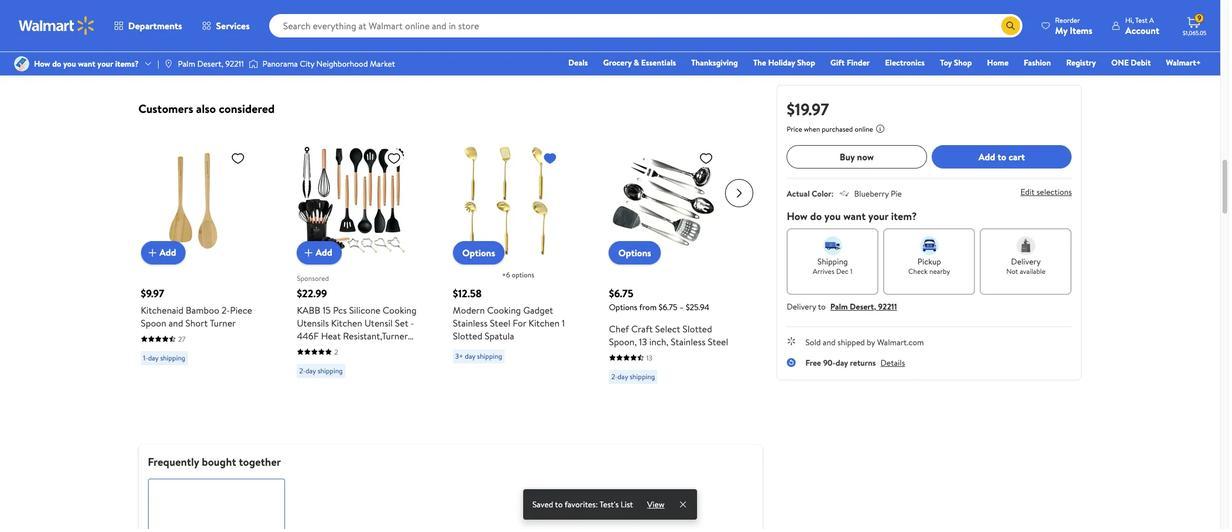 Task type: vqa. For each thing, say whether or not it's contained in the screenshot.
Craft
yes



Task type: describe. For each thing, give the bounding box(es) containing it.
add to favorites list, chef craft select slotted spoon, 13 inch, stainless steel image
[[700, 151, 714, 165]]

turner
[[210, 317, 236, 329]]

gift finder link
[[826, 56, 876, 69]]

models,wooden
[[357, 355, 422, 368]]

price when purchased online
[[787, 124, 874, 134]]

thanksgiving
[[692, 57, 738, 69]]

cooking inside $12.58 modern cooking gadget stainless steel for kitchen  1 slotted spatula
[[487, 304, 521, 317]]

spoon, inside sponsored $22.99 kabb 15 pcs silicone cooking utensils kitchen utensil set - 446f heat resistant,turner tongs, spatula, spoon, brush, whisk,dessert models,wooden handle black kitchen gadgets with holder for nonstick
[[359, 342, 387, 355]]

1 horizontal spatial 92211
[[879, 301, 898, 313]]

you for how do you want your items?
[[63, 58, 76, 70]]

2 shop from the left
[[954, 57, 973, 69]]

add to favorites list, kabb 15 pcs silicone cooking utensils kitchen utensil set - 446f heat resistant,turner tongs, spatula, spoon, brush, whisk,dessert models,wooden handle black kitchen gadgets with holder for nonstick image
[[387, 151, 401, 165]]

essentials
[[642, 57, 676, 69]]

silicone
[[349, 304, 381, 317]]

deals link
[[563, 56, 594, 69]]

select
[[655, 322, 681, 335]]

your for items?
[[97, 58, 113, 70]]

shipping down spatula
[[477, 351, 502, 361]]

this
[[148, 44, 162, 55]]

favorites:
[[565, 499, 598, 511]]

$25.94
[[686, 301, 710, 313]]

Walmart Site-Wide search field
[[269, 14, 1023, 37]]

walmart+ link
[[1162, 56, 1207, 69]]

spoon
[[141, 317, 166, 329]]

customers
[[139, 100, 193, 116]]

one debit
[[1112, 57, 1152, 69]]

sold
[[806, 337, 821, 348]]

departments button
[[104, 12, 192, 40]]

sponsored
[[297, 273, 329, 283]]

:
[[832, 188, 834, 200]]

services button
[[192, 12, 260, 40]]

reorder my items
[[1056, 15, 1093, 37]]

product group containing $22.99
[[297, 123, 427, 394]]

limited
[[242, 44, 268, 55]]

purchased
[[822, 124, 854, 134]]

delivery not available
[[1007, 256, 1046, 276]]

day down chef
[[618, 372, 628, 382]]

finder
[[847, 57, 870, 69]]

options link for +6 options
[[453, 241, 505, 264]]

gadget
[[524, 304, 554, 317]]

kitchenaid
[[141, 304, 184, 317]]

hi, test a account
[[1126, 15, 1160, 37]]

options for $6.75
[[619, 246, 652, 259]]

product group containing $9.97
[[141, 123, 271, 389]]

details button
[[881, 357, 906, 369]]

complete
[[316, 56, 349, 68]]

$12.58
[[453, 286, 482, 301]]

or
[[483, 44, 490, 55]]

buy now
[[840, 150, 874, 163]]

free
[[806, 357, 822, 369]]

piece
[[230, 304, 252, 317]]

you for how do you want your item?
[[825, 209, 841, 224]]

edit selections button
[[1021, 186, 1073, 198]]

walmart image
[[19, 16, 95, 35]]

and inside $9.97 kitchenaid bamboo 2-piece spoon and short turner
[[169, 317, 183, 329]]

with inside warranty information this product comes with a limited lifetime warranty and is bpa-free. please review packaging or manual for details. you may also email walmartcustomercare@lifetimebrands.com for complete warranty information and customer support.
[[219, 44, 234, 55]]

0 horizontal spatial $6.75
[[609, 286, 634, 301]]

item?
[[892, 209, 918, 224]]

bought
[[202, 454, 236, 469]]

when
[[804, 124, 821, 134]]

holiday
[[769, 57, 796, 69]]

kitchen right 15
[[331, 317, 362, 329]]

add to cart button
[[932, 145, 1073, 169]]

2-day shipping for options
[[612, 372, 655, 382]]

items?
[[115, 58, 139, 70]]

gadgets
[[385, 368, 419, 381]]

2
[[334, 347, 338, 357]]

1 vertical spatial $6.75
[[659, 301, 678, 313]]

blueberry
[[855, 188, 889, 200]]

2- for options from $6.75 – $25.94
[[612, 372, 618, 382]]

grocery & essentials link
[[598, 56, 682, 69]]

edit selections
[[1021, 186, 1073, 198]]

resistant,turner
[[343, 329, 408, 342]]

|
[[158, 58, 159, 70]]

comes
[[194, 44, 217, 55]]

kitchenaid bamboo 2-piece spoon and short turner image
[[141, 146, 250, 255]]

1 shop from the left
[[798, 57, 816, 69]]

gift finder
[[831, 57, 870, 69]]

446f
[[297, 329, 319, 342]]

pie
[[891, 188, 902, 200]]

and left is
[[336, 44, 349, 55]]

services
[[216, 19, 250, 32]]

cart
[[1009, 150, 1026, 163]]

available
[[1020, 266, 1046, 276]]

add button for sponsored
[[297, 241, 342, 264]]

toy
[[941, 57, 953, 69]]

free 90-day returns details
[[806, 357, 906, 369]]

add to favorites list, kitchenaid bamboo 2-piece spoon and short turner image
[[231, 151, 245, 165]]

sold and shipped by walmart.com
[[806, 337, 924, 348]]

next slide for customers also considered list image
[[726, 179, 754, 207]]

close image
[[679, 500, 688, 509]]

chef
[[609, 322, 629, 335]]

pickup
[[918, 256, 942, 268]]

bpa-
[[358, 44, 376, 55]]

1 vertical spatial 13
[[647, 353, 653, 363]]

0 horizontal spatial 92211
[[225, 58, 244, 70]]

stainless inside chef craft select slotted spoon, 13 inch, stainless steel
[[671, 335, 706, 348]]

electronics link
[[880, 56, 931, 69]]

grocery & essentials
[[604, 57, 676, 69]]

dec
[[837, 266, 849, 276]]

$6.75 options from $6.75 – $25.94
[[609, 286, 710, 313]]

intent image for delivery image
[[1017, 237, 1036, 255]]

for inside sponsored $22.99 kabb 15 pcs silicone cooking utensils kitchen utensil set - 446f heat resistant,turner tongs, spatula, spoon, brush, whisk,dessert models,wooden handle black kitchen gadgets with holder for nonstick
[[347, 381, 359, 394]]

$1,065.05
[[1184, 29, 1207, 37]]

warranty image
[[740, 4, 754, 18]]

email
[[605, 44, 624, 55]]

kabb
[[297, 304, 321, 317]]

modern cooking gadget stainless steel for kitchen  1 slotted spatula image
[[453, 146, 562, 255]]

1 vertical spatial warranty
[[301, 44, 334, 55]]

whisk,dessert
[[297, 355, 355, 368]]

1 vertical spatial desert,
[[850, 301, 877, 313]]

registry link
[[1062, 56, 1102, 69]]

to for add
[[998, 150, 1007, 163]]

how do you want your item?
[[787, 209, 918, 224]]

bamboo
[[186, 304, 219, 317]]

the
[[754, 57, 767, 69]]

2 horizontal spatial for
[[519, 44, 530, 55]]

shipping down 27
[[160, 353, 185, 363]]

utensil
[[365, 317, 393, 329]]

view button
[[643, 490, 670, 520]]

the holiday shop link
[[748, 56, 821, 69]]

1 inside $12.58 modern cooking gadget stainless steel for kitchen  1 slotted spatula
[[562, 317, 565, 329]]

chef craft select slotted spoon, 13 inch, stainless steel image
[[609, 146, 718, 255]]

0 horizontal spatial palm
[[178, 58, 195, 70]]

one
[[1112, 57, 1130, 69]]

electronics
[[886, 57, 925, 69]]

also inside warranty information this product comes with a limited lifetime warranty and is bpa-free. please review packaging or manual for details. you may also email walmartcustomercare@lifetimebrands.com for complete warranty information and customer support.
[[589, 44, 603, 55]]

product group containing $12.58
[[453, 123, 584, 389]]

palm desert, 92211
[[178, 58, 244, 70]]

–
[[680, 301, 684, 313]]

 image for panorama
[[249, 58, 258, 70]]

now
[[858, 150, 874, 163]]

add to cart image for $9.97
[[146, 246, 160, 260]]

27
[[178, 334, 186, 344]]



Task type: locate. For each thing, give the bounding box(es) containing it.
2- for $22.99
[[299, 366, 306, 376]]

add inside button
[[979, 150, 996, 163]]

1 right "dec"
[[851, 266, 853, 276]]

do down color
[[811, 209, 822, 224]]

cooking up spatula
[[487, 304, 521, 317]]

toy shop link
[[935, 56, 978, 69]]

0 vertical spatial 13
[[639, 335, 647, 348]]

1 horizontal spatial want
[[844, 209, 866, 224]]

$9.97 kitchenaid bamboo 2-piece spoon and short turner
[[141, 286, 252, 329]]

add button
[[141, 241, 186, 264], [297, 241, 342, 264]]

2 vertical spatial to
[[555, 499, 563, 511]]

1 vertical spatial delivery
[[787, 301, 817, 313]]

add to cart image up sponsored on the bottom left of the page
[[302, 246, 316, 260]]

list
[[621, 499, 633, 511]]

add up sponsored on the bottom left of the page
[[316, 246, 332, 259]]

you
[[63, 58, 76, 70], [825, 209, 841, 224]]

want down the 'blueberry'
[[844, 209, 866, 224]]

1 vertical spatial palm
[[831, 301, 848, 313]]

delivery for not
[[1012, 256, 1041, 268]]

want for item?
[[844, 209, 866, 224]]

1 horizontal spatial cooking
[[487, 304, 521, 317]]

1 horizontal spatial 1
[[851, 266, 853, 276]]

slotted up 3+
[[453, 329, 483, 342]]

0 horizontal spatial delivery
[[787, 301, 817, 313]]

2 vertical spatial for
[[347, 381, 359, 394]]

shop
[[798, 57, 816, 69], [954, 57, 973, 69]]

day
[[465, 351, 476, 361], [148, 353, 159, 363], [836, 357, 849, 369], [306, 366, 316, 376], [618, 372, 628, 382]]

1 vertical spatial for
[[303, 56, 314, 68]]

add button for $9.97
[[141, 241, 186, 264]]

may
[[573, 44, 588, 55]]

1 horizontal spatial 2-day shipping
[[612, 372, 655, 382]]

hi,
[[1126, 15, 1135, 25]]

and right sold
[[823, 337, 836, 348]]

stainless down the $12.58
[[453, 317, 488, 329]]

0 vertical spatial 92211
[[225, 58, 244, 70]]

0 vertical spatial to
[[998, 150, 1007, 163]]

0 horizontal spatial also
[[196, 100, 216, 116]]

steel down $25.94
[[708, 335, 729, 348]]

returns
[[851, 357, 876, 369]]

my
[[1056, 24, 1068, 37]]

warranty up the product
[[148, 28, 185, 41]]

0 horizontal spatial for
[[303, 56, 314, 68]]

debit
[[1132, 57, 1152, 69]]

options up chef
[[609, 301, 638, 313]]

information down "please"
[[384, 56, 426, 68]]

account
[[1126, 24, 1160, 37]]

add to cart image
[[146, 246, 160, 260], [302, 246, 316, 260]]

spoon, down utensil
[[359, 342, 387, 355]]

1 horizontal spatial for
[[347, 381, 359, 394]]

0 horizontal spatial add to cart image
[[146, 246, 160, 260]]

2 horizontal spatial 2-
[[612, 372, 618, 382]]

search icon image
[[1007, 21, 1016, 30]]

1 vertical spatial with
[[297, 381, 314, 394]]

1 horizontal spatial shop
[[954, 57, 973, 69]]

1 horizontal spatial with
[[297, 381, 314, 394]]

add button up sponsored on the bottom left of the page
[[297, 241, 342, 264]]

do for how do you want your item?
[[811, 209, 822, 224]]

0 vertical spatial information
[[187, 28, 236, 41]]

to left cart
[[998, 150, 1007, 163]]

palm desert, 92211 button
[[831, 301, 898, 313]]

shop right toy
[[954, 57, 973, 69]]

2- inside $9.97 kitchenaid bamboo 2-piece spoon and short turner
[[222, 304, 230, 317]]

how down actual
[[787, 209, 808, 224]]

delivery for to
[[787, 301, 817, 313]]

to right saved
[[555, 499, 563, 511]]

lifetime
[[270, 44, 299, 55]]

1 horizontal spatial slotted
[[683, 322, 713, 335]]

0 vertical spatial how
[[34, 58, 50, 70]]

0 vertical spatial $6.75
[[609, 286, 634, 301]]

0 horizontal spatial stainless
[[453, 317, 488, 329]]

for right holder
[[347, 381, 359, 394]]

2 cooking from the left
[[487, 304, 521, 317]]

1 horizontal spatial how
[[787, 209, 808, 224]]

0 vertical spatial steel
[[490, 317, 511, 329]]

and down review
[[428, 56, 441, 68]]

4 product group from the left
[[609, 123, 740, 389]]

craft
[[632, 322, 653, 335]]

&
[[634, 57, 640, 69]]

90-
[[824, 357, 836, 369]]

add for kitchenaid bamboo 2-piece spoon and short turner
[[160, 246, 176, 259]]

delivery up sold
[[787, 301, 817, 313]]

1 vertical spatial 1
[[562, 317, 565, 329]]

product group
[[141, 123, 271, 389], [297, 123, 427, 394], [453, 123, 584, 389], [609, 123, 740, 389]]

 image for palm
[[164, 59, 173, 69]]

your for item?
[[869, 209, 889, 224]]

you down :
[[825, 209, 841, 224]]

13
[[639, 335, 647, 348], [647, 353, 653, 363]]

13 left inch,
[[639, 335, 647, 348]]

1 horizontal spatial $6.75
[[659, 301, 678, 313]]

1 horizontal spatial also
[[589, 44, 603, 55]]

day down spoon
[[148, 353, 159, 363]]

and up 27
[[169, 317, 183, 329]]

actual color :
[[787, 188, 834, 200]]

1 options link from the left
[[453, 241, 505, 264]]

0 vertical spatial delivery
[[1012, 256, 1041, 268]]

a
[[1150, 15, 1155, 25]]

1 vertical spatial to
[[819, 301, 826, 313]]

shipped
[[838, 337, 865, 348]]

 image right |
[[164, 59, 173, 69]]

2 horizontal spatial add
[[979, 150, 996, 163]]

13 down inch,
[[647, 353, 653, 363]]

9 $1,065.05
[[1184, 13, 1207, 37]]

shipping down inch,
[[630, 372, 655, 382]]

day right 3+
[[465, 351, 476, 361]]

steel left for
[[490, 317, 511, 329]]

0 horizontal spatial options link
[[453, 241, 505, 264]]

$22.99
[[297, 286, 327, 301]]

color
[[812, 188, 832, 200]]

slotted inside $12.58 modern cooking gadget stainless steel for kitchen  1 slotted spatula
[[453, 329, 483, 342]]

0 horizontal spatial you
[[63, 58, 76, 70]]

warranty up city
[[301, 44, 334, 55]]

add to cart
[[979, 150, 1026, 163]]

departments
[[128, 19, 182, 32]]

test
[[1136, 15, 1148, 25]]

day left returns
[[836, 357, 849, 369]]

to down arrives
[[819, 301, 826, 313]]

1-
[[143, 353, 148, 363]]

to for delivery
[[819, 301, 826, 313]]

+6 options
[[502, 270, 535, 280]]

blueberry pie
[[855, 188, 902, 200]]

1 horizontal spatial 2-
[[299, 366, 306, 376]]

1 horizontal spatial palm
[[831, 301, 848, 313]]

1 vertical spatial want
[[844, 209, 866, 224]]

0 horizontal spatial steel
[[490, 317, 511, 329]]

check
[[909, 266, 928, 276]]

0 horizontal spatial desert,
[[197, 58, 224, 70]]

0 horizontal spatial 1
[[562, 317, 565, 329]]

spoon, inside chef craft select slotted spoon, 13 inch, stainless steel
[[609, 335, 637, 348]]

options link up $6.75 options from $6.75 – $25.94
[[609, 241, 661, 264]]

do down walmart image
[[52, 58, 61, 70]]

add for $22.99
[[316, 246, 332, 259]]

0 vertical spatial for
[[519, 44, 530, 55]]

you down walmart image
[[63, 58, 76, 70]]

market
[[370, 58, 395, 70]]

also right may
[[589, 44, 603, 55]]

0 horizontal spatial your
[[97, 58, 113, 70]]

with
[[219, 44, 234, 55], [297, 381, 314, 394]]

your left items?
[[97, 58, 113, 70]]

1 vertical spatial stainless
[[671, 335, 706, 348]]

please
[[395, 44, 418, 55]]

1 vertical spatial your
[[869, 209, 889, 224]]

1 vertical spatial do
[[811, 209, 822, 224]]

0 horizontal spatial cooking
[[383, 304, 417, 317]]

0 horizontal spatial 2-day shipping
[[299, 366, 343, 376]]

one debit link
[[1107, 56, 1157, 69]]

1 cooking from the left
[[383, 304, 417, 317]]

fashion
[[1024, 57, 1052, 69]]

spoon, left inch,
[[609, 335, 637, 348]]

1 horizontal spatial desert,
[[850, 301, 877, 313]]

buy
[[840, 150, 855, 163]]

walmart.com
[[878, 337, 924, 348]]

1 inside shipping arrives dec 1
[[851, 266, 853, 276]]

intent image for pickup image
[[921, 237, 939, 255]]

1 horizontal spatial options link
[[609, 241, 661, 264]]

0 horizontal spatial add
[[160, 246, 176, 259]]

remove from favorites list, modern cooking gadget stainless steel for kitchen  1 slotted spatula image
[[543, 151, 557, 165]]

1 horizontal spatial you
[[825, 209, 841, 224]]

2- down chef
[[612, 372, 618, 382]]

legal information image
[[876, 124, 885, 134]]

actual
[[787, 188, 810, 200]]

for left complete
[[303, 56, 314, 68]]

options link for $6.75
[[609, 241, 661, 264]]

with inside sponsored $22.99 kabb 15 pcs silicone cooking utensils kitchen utensil set - 446f heat resistant,turner tongs, spatula, spoon, brush, whisk,dessert models,wooden handle black kitchen gadgets with holder for nonstick
[[297, 381, 314, 394]]

day down tongs, at the bottom of page
[[306, 366, 316, 376]]

your down blueberry pie
[[869, 209, 889, 224]]

add to cart image for sponsored
[[302, 246, 316, 260]]

slotted inside chef craft select slotted spoon, 13 inch, stainless steel
[[683, 322, 713, 335]]

cooking right silicone
[[383, 304, 417, 317]]

delivery inside delivery not available
[[1012, 256, 1041, 268]]

shipping up holder
[[318, 366, 343, 376]]

add left cart
[[979, 150, 996, 163]]

0 horizontal spatial shop
[[798, 57, 816, 69]]

0 horizontal spatial slotted
[[453, 329, 483, 342]]

for left details.
[[519, 44, 530, 55]]

 image
[[14, 56, 29, 71]]

is
[[351, 44, 356, 55]]

$6.75 up chef
[[609, 286, 634, 301]]

customer
[[443, 56, 476, 68]]

palm down "dec"
[[831, 301, 848, 313]]

options link up +6
[[453, 241, 505, 264]]

brush,
[[389, 342, 414, 355]]

0 vertical spatial palm
[[178, 58, 195, 70]]

how down walmart image
[[34, 58, 50, 70]]

1 add to cart image from the left
[[146, 246, 160, 260]]

2-day shipping down inch,
[[612, 372, 655, 382]]

0 horizontal spatial warranty
[[148, 28, 185, 41]]

1 horizontal spatial spoon,
[[609, 335, 637, 348]]

also right customers
[[196, 100, 216, 116]]

options up the $12.58
[[463, 246, 495, 259]]

1 vertical spatial information
[[384, 56, 426, 68]]

0 vertical spatial warranty
[[148, 28, 185, 41]]

2- down tongs, at the bottom of page
[[299, 366, 306, 376]]

utensils
[[297, 317, 329, 329]]

stainless inside $12.58 modern cooking gadget stainless steel for kitchen  1 slotted spatula
[[453, 317, 488, 329]]

steel inside chef craft select slotted spoon, 13 inch, stainless steel
[[708, 335, 729, 348]]

2 add to cart image from the left
[[302, 246, 316, 260]]

1 add button from the left
[[141, 241, 186, 264]]

intent image for shipping image
[[824, 237, 843, 255]]

$19.97
[[787, 98, 830, 121]]

how for how do you want your item?
[[787, 209, 808, 224]]

3 product group from the left
[[453, 123, 584, 389]]

options up $6.75 options from $6.75 – $25.94
[[619, 246, 652, 259]]

2 add button from the left
[[297, 241, 342, 264]]

1 horizontal spatial add button
[[297, 241, 342, 264]]

kitchen right for
[[529, 317, 560, 329]]

0 horizontal spatial how
[[34, 58, 50, 70]]

1 vertical spatial also
[[196, 100, 216, 116]]

kitchen inside $12.58 modern cooking gadget stainless steel for kitchen  1 slotted spatula
[[529, 317, 560, 329]]

1 vertical spatial how
[[787, 209, 808, 224]]

want left items?
[[78, 58, 95, 70]]

home link
[[982, 56, 1015, 69]]

1 vertical spatial you
[[825, 209, 841, 224]]

shop right holiday
[[798, 57, 816, 69]]

warranty information this product comes with a limited lifetime warranty and is bpa-free. please review packaging or manual for details. you may also email walmartcustomercare@lifetimebrands.com for complete warranty information and customer support.
[[148, 28, 624, 68]]

stainless right inch,
[[671, 335, 706, 348]]

grocery
[[604, 57, 632, 69]]

palm down the product
[[178, 58, 195, 70]]

13 inside chef craft select slotted spoon, 13 inch, stainless steel
[[639, 335, 647, 348]]

1 horizontal spatial delivery
[[1012, 256, 1041, 268]]

 image
[[249, 58, 258, 70], [164, 59, 173, 69]]

2-day shipping
[[299, 366, 343, 376], [612, 372, 655, 382]]

0 horizontal spatial 2-
[[222, 304, 230, 317]]

0 horizontal spatial  image
[[164, 59, 173, 69]]

desert, up sold and shipped by walmart.com
[[850, 301, 877, 313]]

0 horizontal spatial to
[[555, 499, 563, 511]]

delivery down intent image for delivery
[[1012, 256, 1041, 268]]

warranty
[[148, 28, 185, 41], [301, 44, 334, 55]]

0 vertical spatial want
[[78, 58, 95, 70]]

options
[[512, 270, 535, 280]]

to inside button
[[998, 150, 1007, 163]]

options inside $6.75 options from $6.75 – $25.94
[[609, 301, 638, 313]]

1 horizontal spatial warranty
[[301, 44, 334, 55]]

and
[[336, 44, 349, 55], [428, 56, 441, 68], [169, 317, 183, 329], [823, 337, 836, 348]]

$12.58 modern cooking gadget stainless steel for kitchen  1 slotted spatula
[[453, 286, 565, 342]]

1 right gadget
[[562, 317, 565, 329]]

0 horizontal spatial information
[[187, 28, 236, 41]]

0 horizontal spatial want
[[78, 58, 95, 70]]

9
[[1198, 13, 1202, 23]]

a
[[236, 44, 240, 55]]

2 product group from the left
[[297, 123, 427, 394]]

to
[[998, 150, 1007, 163], [819, 301, 826, 313], [555, 499, 563, 511]]

1 horizontal spatial add
[[316, 246, 332, 259]]

add button up $9.97
[[141, 241, 186, 264]]

want for items?
[[78, 58, 95, 70]]

information up comes
[[187, 28, 236, 41]]

1 horizontal spatial do
[[811, 209, 822, 224]]

 image down the limited
[[249, 58, 258, 70]]

do for how do you want your items?
[[52, 58, 61, 70]]

0 vertical spatial you
[[63, 58, 76, 70]]

1 horizontal spatial to
[[819, 301, 826, 313]]

kitchen right black
[[352, 368, 383, 381]]

2-day shipping up holder
[[299, 366, 343, 376]]

$6.75 left –
[[659, 301, 678, 313]]

2-day shipping for $22.99
[[299, 366, 343, 376]]

0 vertical spatial stainless
[[453, 317, 488, 329]]

inch,
[[650, 335, 669, 348]]

product group containing $6.75
[[609, 123, 740, 389]]

test's
[[600, 499, 619, 511]]

0 vertical spatial do
[[52, 58, 61, 70]]

1 vertical spatial steel
[[708, 335, 729, 348]]

0 vertical spatial 1
[[851, 266, 853, 276]]

how for how do you want your items?
[[34, 58, 50, 70]]

kabb 15 pcs silicone cooking utensils kitchen utensil set - 446f heat resistant,turner tongs, spatula, spoon, brush, whisk,dessert models,wooden handle black kitchen gadgets with holder for nonstick image
[[297, 146, 406, 255]]

details
[[881, 357, 906, 369]]

1 horizontal spatial information
[[384, 56, 426, 68]]

slotted down $25.94
[[683, 322, 713, 335]]

heat
[[321, 329, 341, 342]]

to for saved
[[555, 499, 563, 511]]

add to cart image up $9.97
[[146, 246, 160, 260]]

0 vertical spatial desert,
[[197, 58, 224, 70]]

desert, down comes
[[197, 58, 224, 70]]

with left holder
[[297, 381, 314, 394]]

cooking inside sponsored $22.99 kabb 15 pcs silicone cooking utensils kitchen utensil set - 446f heat resistant,turner tongs, spatula, spoon, brush, whisk,dessert models,wooden handle black kitchen gadgets with holder for nonstick
[[383, 304, 417, 317]]

92211 up walmart.com
[[879, 301, 898, 313]]

2- right bamboo
[[222, 304, 230, 317]]

0 horizontal spatial do
[[52, 58, 61, 70]]

92211 down a
[[225, 58, 244, 70]]

$9.97
[[141, 286, 164, 301]]

1 horizontal spatial steel
[[708, 335, 729, 348]]

0 vertical spatial also
[[589, 44, 603, 55]]

1 horizontal spatial add to cart image
[[302, 246, 316, 260]]

cooking
[[383, 304, 417, 317], [487, 304, 521, 317]]

add up $9.97
[[160, 246, 176, 259]]

0 vertical spatial with
[[219, 44, 234, 55]]

1 product group from the left
[[141, 123, 271, 389]]

edit
[[1021, 186, 1035, 198]]

the holiday shop
[[754, 57, 816, 69]]

92211
[[225, 58, 244, 70], [879, 301, 898, 313]]

packaging
[[445, 44, 481, 55]]

city
[[300, 58, 315, 70]]

deals
[[569, 57, 588, 69]]

2 horizontal spatial to
[[998, 150, 1007, 163]]

2 options link from the left
[[609, 241, 661, 264]]

selections
[[1037, 186, 1073, 198]]

1 vertical spatial 92211
[[879, 301, 898, 313]]

0 vertical spatial your
[[97, 58, 113, 70]]

steel inside $12.58 modern cooking gadget stainless steel for kitchen  1 slotted spatula
[[490, 317, 511, 329]]

from
[[640, 301, 657, 313]]

options for +6 options
[[463, 246, 495, 259]]

1 horizontal spatial  image
[[249, 58, 258, 70]]

with left a
[[219, 44, 234, 55]]

how do you want your items?
[[34, 58, 139, 70]]

Search search field
[[269, 14, 1023, 37]]



